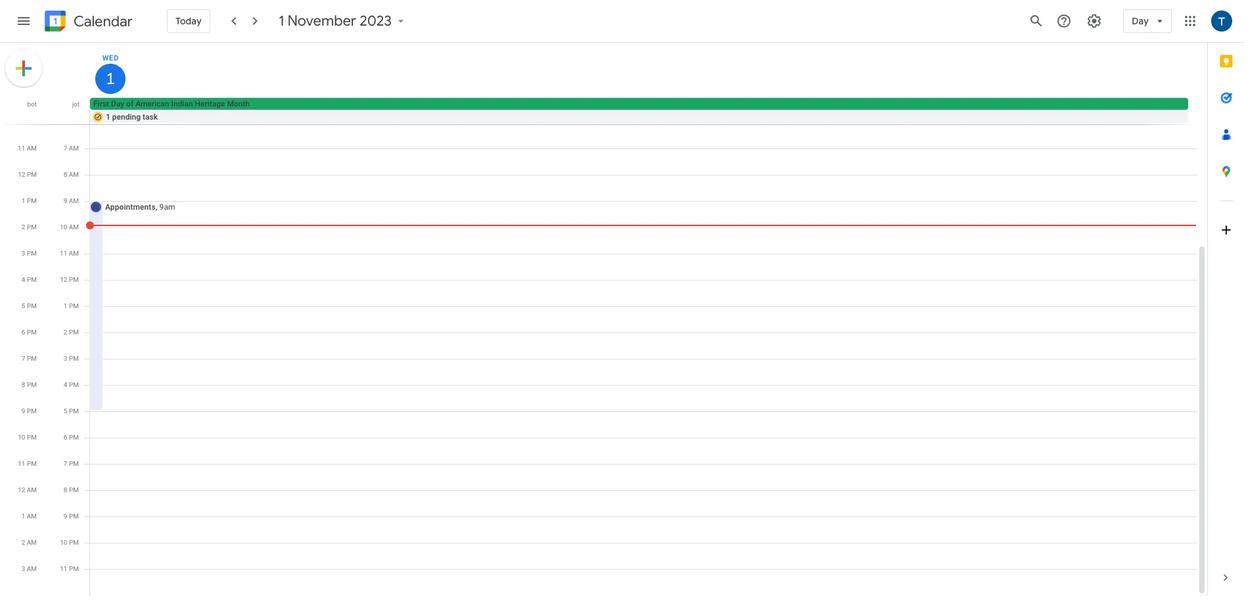 Task type: describe. For each thing, give the bounding box(es) containing it.
1 vertical spatial 2
[[64, 329, 67, 336]]

wednesday, 1 november, today element
[[95, 64, 126, 94]]

1 vertical spatial 8
[[22, 381, 25, 389]]

0 vertical spatial 4 pm
[[22, 276, 37, 283]]

1 november 2023
[[279, 12, 392, 30]]

1 pending task button
[[90, 111, 1189, 123]]

1 horizontal spatial 12 pm
[[60, 276, 79, 283]]

1 vertical spatial 11 pm
[[60, 565, 79, 573]]

calendar element
[[42, 8, 133, 37]]

0 vertical spatial 7
[[64, 145, 67, 152]]

1 vertical spatial 10 pm
[[60, 539, 79, 546]]

2 vertical spatial 2
[[21, 539, 25, 546]]

0 vertical spatial 10 pm
[[18, 434, 37, 441]]

1 grid
[[0, 43, 1208, 596]]

10 up 12 am
[[18, 434, 25, 441]]

task
[[143, 112, 158, 122]]

0 vertical spatial 5
[[22, 302, 25, 310]]

day inside dropdown button
[[1132, 15, 1149, 27]]

cell inside 1 grid
[[90, 98, 1196, 124]]

2 vertical spatial 7
[[64, 460, 67, 467]]

1 vertical spatial 2 pm
[[64, 329, 79, 336]]

1 vertical spatial 3 pm
[[64, 355, 79, 362]]

0 vertical spatial 8 pm
[[22, 381, 37, 389]]

2 vertical spatial 8
[[64, 486, 67, 494]]

first
[[93, 99, 109, 108]]

month
[[227, 99, 250, 108]]

jot
[[72, 101, 80, 108]]

november
[[287, 12, 356, 30]]

0 vertical spatial 1 pm
[[22, 197, 37, 204]]

main drawer image
[[16, 13, 32, 29]]

12 am
[[18, 486, 37, 494]]

today button
[[167, 5, 210, 37]]

0 horizontal spatial 6 pm
[[22, 329, 37, 336]]

1 horizontal spatial 5 pm
[[64, 408, 79, 415]]

day inside "button"
[[111, 99, 124, 108]]

1 vertical spatial 1 pm
[[64, 302, 79, 310]]

indian
[[171, 99, 193, 108]]

1 vertical spatial 3
[[64, 355, 67, 362]]

0 vertical spatial 2
[[22, 224, 25, 231]]

0 vertical spatial 9 pm
[[22, 408, 37, 415]]

2 vertical spatial 12
[[18, 486, 25, 494]]

1 am
[[21, 513, 37, 520]]

1 vertical spatial 7
[[22, 355, 25, 362]]

0 horizontal spatial 10 am
[[18, 118, 37, 126]]

american
[[136, 99, 169, 108]]

2 am
[[21, 539, 37, 546]]

1 horizontal spatial 5
[[64, 408, 67, 415]]

1 vertical spatial 12
[[60, 276, 67, 283]]

0 vertical spatial 8
[[64, 171, 67, 178]]

first day of american indian heritage month button
[[90, 98, 1189, 110]]

2 vertical spatial 9
[[64, 513, 67, 520]]

0 vertical spatial 11 pm
[[18, 460, 37, 467]]

1 pending task
[[106, 112, 158, 122]]

0 vertical spatial 12
[[18, 171, 25, 178]]

appointments
[[105, 202, 156, 212]]

0 vertical spatial 9
[[64, 197, 67, 204]]

appointments , 9am
[[105, 202, 175, 212]]

heritage
[[195, 99, 225, 108]]

1 vertical spatial 11 am
[[60, 250, 79, 257]]

2023
[[360, 12, 392, 30]]

2 vertical spatial 3
[[21, 565, 25, 573]]



Task type: locate. For each thing, give the bounding box(es) containing it.
1 vertical spatial 6
[[22, 329, 25, 336]]

11
[[18, 145, 25, 152], [60, 250, 67, 257], [18, 460, 25, 467], [60, 565, 67, 573]]

11 pm
[[18, 460, 37, 467], [60, 565, 79, 573]]

0 vertical spatial 10 am
[[18, 118, 37, 126]]

wed 1
[[102, 54, 119, 89]]

6 am
[[64, 118, 79, 126]]

10 pm
[[18, 434, 37, 441], [60, 539, 79, 546]]

0 vertical spatial 7 pm
[[22, 355, 37, 362]]

7 am
[[64, 145, 79, 152]]

1 vertical spatial day
[[111, 99, 124, 108]]

1 horizontal spatial 1 pm
[[64, 302, 79, 310]]

2 pm
[[22, 224, 37, 231], [64, 329, 79, 336]]

4 pm
[[22, 276, 37, 283], [64, 381, 79, 389]]

0 horizontal spatial 9 pm
[[22, 408, 37, 415]]

0 horizontal spatial 11 pm
[[18, 460, 37, 467]]

1 vertical spatial 7 pm
[[64, 460, 79, 467]]

1 horizontal spatial 8 pm
[[64, 486, 79, 494]]

0 vertical spatial 12 pm
[[18, 171, 37, 178]]

3
[[22, 250, 25, 257], [64, 355, 67, 362], [21, 565, 25, 573]]

row inside 1 grid
[[84, 98, 1208, 124]]

0 vertical spatial 2 pm
[[22, 224, 37, 231]]

10 am
[[18, 118, 37, 126], [60, 224, 79, 231]]

11 am left 7 am
[[18, 145, 37, 152]]

1 horizontal spatial 10 pm
[[60, 539, 79, 546]]

pending
[[112, 112, 141, 122]]

1 horizontal spatial 9 pm
[[64, 513, 79, 520]]

1 horizontal spatial day
[[1132, 15, 1149, 27]]

1 vertical spatial 5
[[64, 408, 67, 415]]

2 vertical spatial 6
[[64, 434, 67, 441]]

10 am down 9 am
[[60, 224, 79, 231]]

0 horizontal spatial 2 pm
[[22, 224, 37, 231]]

day left of
[[111, 99, 124, 108]]

1 horizontal spatial 11 am
[[60, 250, 79, 257]]

11 pm right '3 am'
[[60, 565, 79, 573]]

0 horizontal spatial 1 pm
[[22, 197, 37, 204]]

0 vertical spatial 3
[[22, 250, 25, 257]]

10 left 6 am
[[18, 118, 25, 126]]

10 am down bot
[[18, 118, 37, 126]]

calendar heading
[[71, 12, 133, 31]]

11 pm up 12 am
[[18, 460, 37, 467]]

9 am
[[64, 197, 79, 204]]

11 down 9 am
[[60, 250, 67, 257]]

11 right '3 am'
[[60, 565, 67, 573]]

1 pm
[[22, 197, 37, 204], [64, 302, 79, 310]]

1 vertical spatial 4 pm
[[64, 381, 79, 389]]

8 pm
[[22, 381, 37, 389], [64, 486, 79, 494]]

11 up 12 am
[[18, 460, 25, 467]]

1 horizontal spatial 11 pm
[[60, 565, 79, 573]]

cell containing first day of american indian heritage month
[[90, 98, 1196, 124]]

1 horizontal spatial 4
[[64, 381, 67, 389]]

0 horizontal spatial 10 pm
[[18, 434, 37, 441]]

row containing first day of american indian heritage month
[[84, 98, 1208, 124]]

0 horizontal spatial 3 pm
[[22, 250, 37, 257]]

first day of american indian heritage month
[[93, 99, 250, 108]]

0 horizontal spatial 11 am
[[18, 145, 37, 152]]

1 vertical spatial 4
[[64, 381, 67, 389]]

1 horizontal spatial 7 pm
[[64, 460, 79, 467]]

11 left 7 am
[[18, 145, 25, 152]]

1 inside button
[[106, 112, 110, 122]]

cell
[[90, 98, 1196, 124]]

8
[[64, 171, 67, 178], [22, 381, 25, 389], [64, 486, 67, 494]]

3 pm
[[22, 250, 37, 257], [64, 355, 79, 362]]

9
[[64, 197, 67, 204], [22, 408, 25, 415], [64, 513, 67, 520]]

0 vertical spatial 6
[[64, 118, 67, 126]]

wed
[[102, 54, 119, 62]]

pm
[[27, 171, 37, 178], [27, 197, 37, 204], [27, 224, 37, 231], [27, 250, 37, 257], [27, 276, 37, 283], [69, 276, 79, 283], [27, 302, 37, 310], [69, 302, 79, 310], [27, 329, 37, 336], [69, 329, 79, 336], [27, 355, 37, 362], [69, 355, 79, 362], [27, 381, 37, 389], [69, 381, 79, 389], [27, 408, 37, 415], [69, 408, 79, 415], [27, 434, 37, 441], [69, 434, 79, 441], [27, 460, 37, 467], [69, 460, 79, 467], [69, 486, 79, 494], [69, 513, 79, 520], [69, 539, 79, 546], [69, 565, 79, 573]]

day button
[[1124, 5, 1172, 37]]

0 horizontal spatial 4
[[22, 276, 25, 283]]

6
[[64, 118, 67, 126], [22, 329, 25, 336], [64, 434, 67, 441]]

settings menu image
[[1087, 13, 1103, 29]]

0 horizontal spatial 7 pm
[[22, 355, 37, 362]]

0 vertical spatial 3 pm
[[22, 250, 37, 257]]

1 horizontal spatial 2 pm
[[64, 329, 79, 336]]

1 horizontal spatial 3 pm
[[64, 355, 79, 362]]

6 pm
[[22, 329, 37, 336], [64, 434, 79, 441]]

5 pm
[[22, 302, 37, 310], [64, 408, 79, 415]]

row
[[84, 98, 1208, 124]]

0 vertical spatial 5 pm
[[22, 302, 37, 310]]

7 pm
[[22, 355, 37, 362], [64, 460, 79, 467]]

1
[[279, 12, 284, 30], [105, 68, 114, 89], [106, 112, 110, 122], [22, 197, 25, 204], [64, 302, 67, 310], [21, 513, 25, 520]]

10
[[18, 118, 25, 126], [60, 224, 67, 231], [18, 434, 25, 441], [60, 539, 67, 546]]

0 vertical spatial 11 am
[[18, 145, 37, 152]]

3 am
[[21, 565, 37, 573]]

7
[[64, 145, 67, 152], [22, 355, 25, 362], [64, 460, 67, 467]]

bot
[[27, 101, 37, 108]]

11 am down 9 am
[[60, 250, 79, 257]]

1 vertical spatial 6 pm
[[64, 434, 79, 441]]

1 vertical spatial 9 pm
[[64, 513, 79, 520]]

1 vertical spatial 5 pm
[[64, 408, 79, 415]]

0 horizontal spatial 5 pm
[[22, 302, 37, 310]]

9 pm
[[22, 408, 37, 415], [64, 513, 79, 520]]

day
[[1132, 15, 1149, 27], [111, 99, 124, 108]]

1 inside wed 1
[[105, 68, 114, 89]]

1 november 2023 button
[[273, 12, 413, 30]]

10 pm right 2 am
[[60, 539, 79, 546]]

1 horizontal spatial 4 pm
[[64, 381, 79, 389]]

1 horizontal spatial 10 am
[[60, 224, 79, 231]]

1 vertical spatial 12 pm
[[60, 276, 79, 283]]

,
[[156, 202, 157, 212]]

10 down 9 am
[[60, 224, 67, 231]]

1 vertical spatial 8 pm
[[64, 486, 79, 494]]

1 vertical spatial 9
[[22, 408, 25, 415]]

day right settings menu image on the top of the page
[[1132, 15, 1149, 27]]

tab list
[[1208, 43, 1244, 559]]

0 horizontal spatial day
[[111, 99, 124, 108]]

today
[[176, 15, 202, 27]]

9am
[[159, 202, 175, 212]]

1 vertical spatial 10 am
[[60, 224, 79, 231]]

calendar
[[74, 12, 133, 31]]

0 vertical spatial day
[[1132, 15, 1149, 27]]

1 horizontal spatial 6 pm
[[64, 434, 79, 441]]

0 vertical spatial 6 pm
[[22, 329, 37, 336]]

10 pm up 12 am
[[18, 434, 37, 441]]

5
[[22, 302, 25, 310], [64, 408, 67, 415]]

10 right 2 am
[[60, 539, 67, 546]]

4
[[22, 276, 25, 283], [64, 381, 67, 389]]

of
[[126, 99, 134, 108]]

0 horizontal spatial 4 pm
[[22, 276, 37, 283]]

8 am
[[64, 171, 79, 178]]

0 horizontal spatial 5
[[22, 302, 25, 310]]

0 horizontal spatial 8 pm
[[22, 381, 37, 389]]

2
[[22, 224, 25, 231], [64, 329, 67, 336], [21, 539, 25, 546]]

am
[[27, 118, 37, 126], [69, 118, 79, 126], [27, 145, 37, 152], [69, 145, 79, 152], [69, 171, 79, 178], [69, 197, 79, 204], [69, 224, 79, 231], [69, 250, 79, 257], [27, 486, 37, 494], [27, 513, 37, 520], [27, 539, 37, 546], [27, 565, 37, 573]]

0 horizontal spatial 12 pm
[[18, 171, 37, 178]]

12 pm
[[18, 171, 37, 178], [60, 276, 79, 283]]

0 vertical spatial 4
[[22, 276, 25, 283]]

11 am
[[18, 145, 37, 152], [60, 250, 79, 257]]

12
[[18, 171, 25, 178], [60, 276, 67, 283], [18, 486, 25, 494]]



Task type: vqa. For each thing, say whether or not it's contained in the screenshot.
First Day of American Indian Heritage Month
yes



